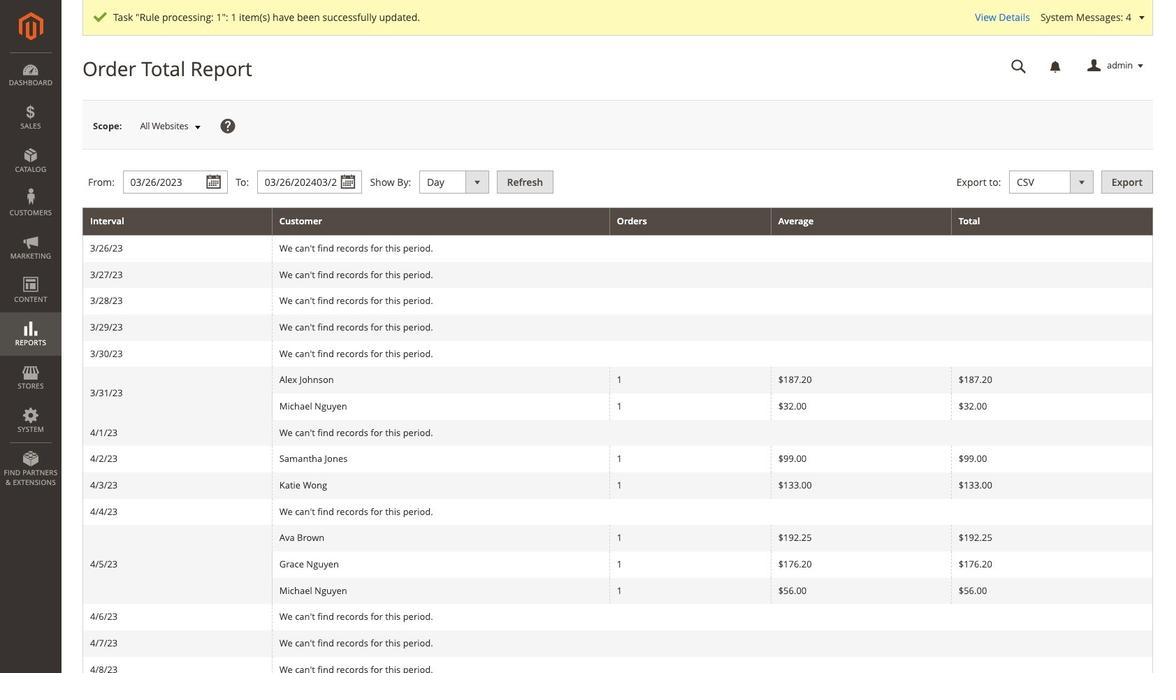 Task type: describe. For each thing, give the bounding box(es) containing it.
magento admin panel image
[[19, 12, 43, 41]]



Task type: locate. For each thing, give the bounding box(es) containing it.
None text field
[[1002, 54, 1037, 78], [123, 171, 228, 194], [1002, 54, 1037, 78], [123, 171, 228, 194]]

menu bar
[[0, 52, 62, 494]]

None text field
[[257, 171, 362, 194]]



